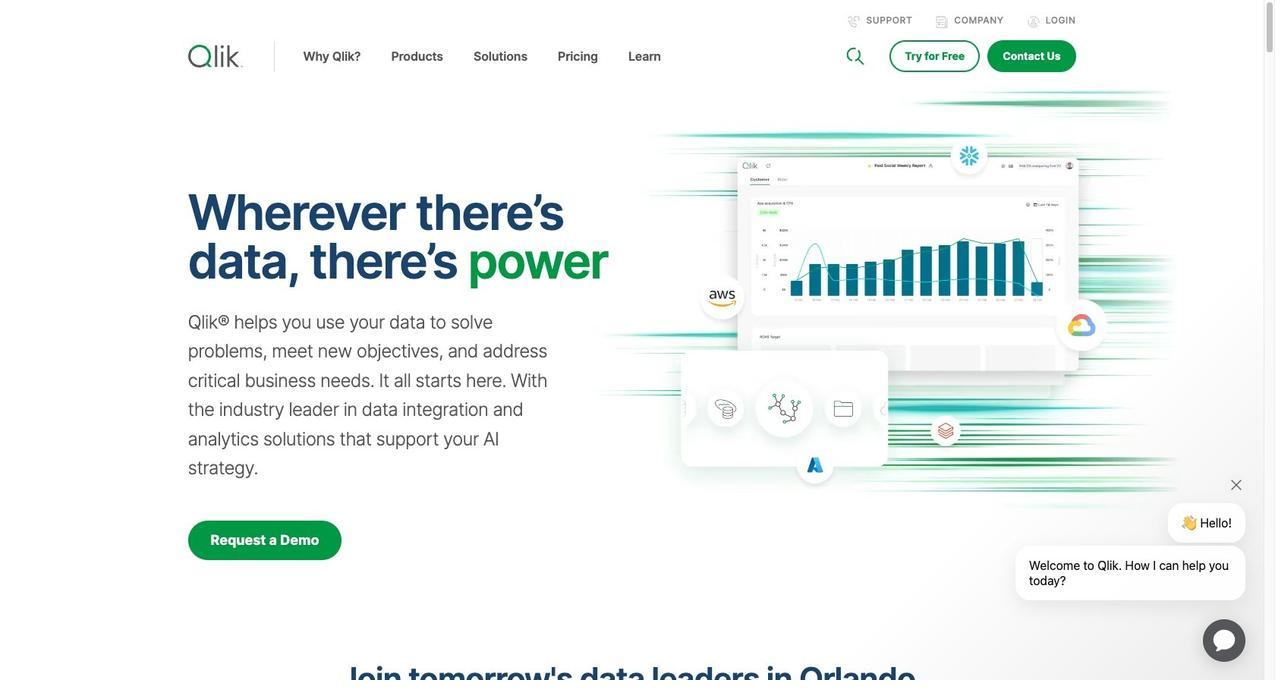 Task type: describe. For each thing, give the bounding box(es) containing it.
login image
[[1027, 16, 1040, 28]]

qlik image
[[188, 45, 243, 68]]

support image
[[848, 16, 860, 28]]

company image
[[936, 16, 948, 28]]



Task type: vqa. For each thing, say whether or not it's contained in the screenshot.
Company "Icon"
yes



Task type: locate. For each thing, give the bounding box(es) containing it.
application
[[1185, 601, 1264, 680]]



